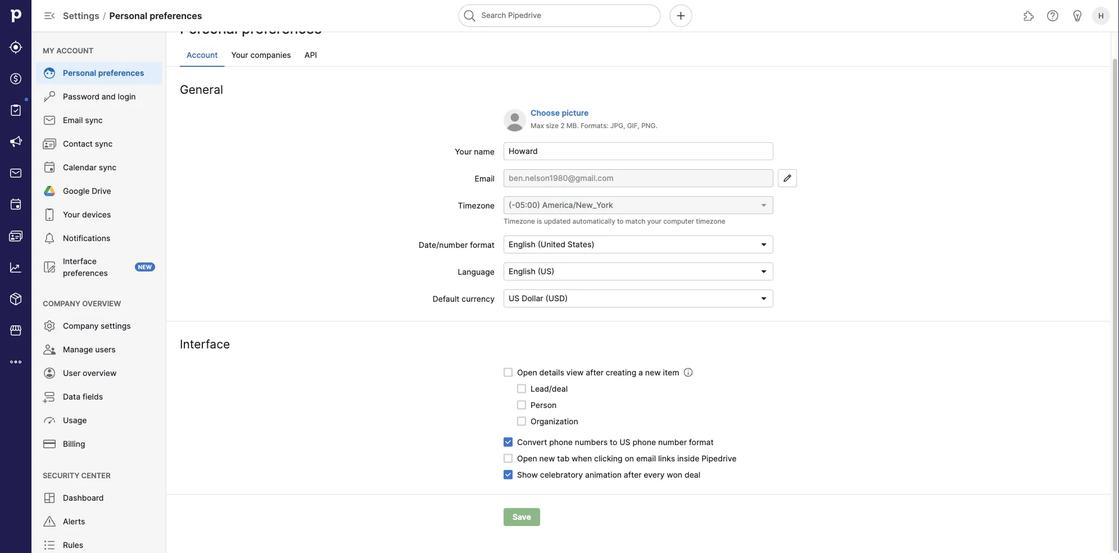 Task type: describe. For each thing, give the bounding box(es) containing it.
after for every
[[624, 470, 642, 480]]

Search Pipedrive field
[[458, 4, 661, 27]]

png.
[[641, 122, 658, 130]]

color undefined image for calendar sync
[[43, 161, 56, 174]]

personal preferences menu item
[[31, 62, 166, 84]]

interface for interface preferences
[[63, 256, 97, 266]]

timezone
[[696, 217, 726, 225]]

color undefined image for contact sync
[[43, 137, 56, 151]]

save
[[513, 512, 531, 522]]

google
[[63, 186, 90, 196]]

company for company settings
[[63, 321, 99, 331]]

user overview
[[63, 369, 117, 378]]

your companies
[[231, 50, 291, 60]]

user overview link
[[36, 362, 162, 385]]

2 phone from the left
[[633, 437, 656, 447]]

contact sync link
[[36, 133, 162, 155]]

lead/deal
[[531, 384, 568, 394]]

creating
[[606, 368, 637, 377]]

color undefined image for data
[[43, 390, 56, 404]]

email sync
[[63, 116, 103, 125]]

updated
[[544, 217, 571, 225]]

1 horizontal spatial us
[[620, 437, 631, 447]]

1 horizontal spatial new
[[645, 368, 661, 377]]

mb.
[[567, 122, 579, 130]]

US Dollar (USD) field
[[504, 290, 774, 308]]

show
[[517, 470, 538, 480]]

drive
[[92, 186, 111, 196]]

alerts link
[[36, 510, 162, 533]]

interface preferences
[[63, 256, 108, 278]]

interface for interface
[[180, 337, 230, 351]]

h button
[[1090, 4, 1113, 27]]

formats:
[[581, 122, 609, 130]]

states)
[[568, 240, 595, 249]]

color undefined image for company
[[43, 319, 56, 333]]

sales assistant image
[[1071, 9, 1084, 22]]

menu toggle image
[[43, 9, 56, 22]]

data
[[63, 392, 80, 402]]

open for open new tab when clicking on email links inside pipedrive
[[517, 454, 537, 463]]

your name
[[455, 147, 495, 156]]

leads image
[[9, 40, 22, 54]]

date/number format
[[419, 240, 495, 250]]

color undefined image inside usage link
[[43, 414, 56, 427]]

pipedrive
[[702, 454, 737, 463]]

1 vertical spatial new
[[539, 454, 555, 463]]

new
[[138, 264, 152, 270]]

your devices link
[[36, 204, 162, 226]]

color undefined image for password and login
[[43, 90, 56, 103]]

1 phone from the left
[[549, 437, 573, 447]]

english for english (united states)
[[509, 240, 536, 249]]

google drive link
[[36, 180, 162, 202]]

english (us)
[[509, 267, 555, 276]]

personal inside personal preferences link
[[63, 68, 96, 78]]

overview for user overview
[[83, 369, 117, 378]]

sync for contact sync
[[95, 139, 113, 149]]

quick add image
[[674, 9, 688, 22]]

password and login link
[[36, 85, 162, 108]]

security center
[[43, 471, 111, 480]]

dashboard link
[[36, 487, 162, 509]]

your
[[647, 217, 662, 225]]

america/new_york
[[542, 200, 613, 210]]

color undefined image for notifications
[[43, 232, 56, 245]]

preferences up company overview
[[63, 268, 108, 278]]

us dollar (usd) button
[[504, 290, 774, 308]]

calendar sync
[[63, 163, 117, 172]]

1 horizontal spatial personal
[[109, 10, 147, 21]]

email for email
[[475, 174, 495, 183]]

timezone for timezone
[[458, 201, 495, 210]]

1 horizontal spatial personal preferences
[[180, 20, 322, 37]]

is
[[537, 217, 542, 225]]

manage
[[63, 345, 93, 354]]

contact sync
[[63, 139, 113, 149]]

my
[[43, 46, 55, 55]]

color undefined image for rules
[[43, 539, 56, 552]]

(-05:00) America/New_York field
[[504, 196, 774, 214]]

activities image
[[9, 198, 22, 211]]

password
[[63, 92, 100, 101]]

(-
[[509, 200, 515, 210]]

(-05:00) america/new_york
[[509, 200, 613, 210]]

data fields
[[63, 392, 103, 402]]

show celebratory animation after every won deal
[[517, 470, 701, 480]]

when
[[572, 454, 592, 463]]

on
[[625, 454, 634, 463]]

max
[[531, 122, 544, 130]]

color undefined image for alerts
[[43, 515, 56, 528]]

preferences up companies
[[242, 20, 322, 37]]

default currency
[[433, 294, 495, 304]]

color undefined image for personal preferences
[[43, 66, 56, 80]]

every
[[644, 470, 665, 480]]

after for creating
[[586, 368, 604, 377]]

your for your devices
[[63, 210, 80, 220]]

data fields link
[[36, 386, 162, 408]]

convert
[[517, 437, 547, 447]]

timezone is updated automatically to match your computer timezone
[[504, 217, 726, 225]]

manage users
[[63, 345, 116, 354]]

1 vertical spatial format
[[689, 437, 714, 447]]

color undefined image for user overview
[[43, 367, 56, 380]]

menu containing personal preferences
[[31, 31, 166, 553]]

color primary image inside us dollar (usd) popup button
[[760, 294, 769, 303]]

preferences inside menu item
[[98, 68, 144, 78]]

security
[[43, 471, 79, 480]]

numbers
[[575, 437, 608, 447]]

us dollar (usd)
[[509, 294, 568, 303]]

color undefined image for manage
[[43, 343, 56, 356]]

english (united states) button
[[504, 236, 774, 254]]

usage link
[[36, 409, 162, 432]]

size
[[546, 122, 559, 130]]

user
[[63, 369, 81, 378]]

gif,
[[627, 122, 640, 130]]

products image
[[9, 292, 22, 306]]

computer
[[663, 217, 694, 225]]

tab
[[557, 454, 570, 463]]

color primary image for convert phone numbers to us phone number format
[[504, 438, 513, 447]]

color undefined image down the deals icon
[[9, 103, 22, 117]]

sync for email sync
[[85, 116, 103, 125]]

quick help image
[[1046, 9, 1060, 22]]



Task type: vqa. For each thing, say whether or not it's contained in the screenshot.
Personal preferences color undefined image
yes



Task type: locate. For each thing, give the bounding box(es) containing it.
0 vertical spatial personal preferences
[[180, 20, 322, 37]]

personal preferences link
[[36, 62, 162, 84]]

0 horizontal spatial timezone
[[458, 201, 495, 210]]

choose
[[531, 108, 560, 118]]

and
[[102, 92, 116, 101]]

general
[[180, 82, 223, 96]]

api
[[305, 50, 317, 60]]

open left details
[[517, 368, 537, 377]]

your inside your devices link
[[63, 210, 80, 220]]

color undefined image inside company settings link
[[43, 319, 56, 333]]

1 open from the top
[[517, 368, 537, 377]]

english (united states)
[[509, 240, 595, 249]]

person
[[531, 400, 557, 410]]

english
[[509, 240, 536, 249], [509, 267, 536, 276]]

sync
[[85, 116, 103, 125], [95, 139, 113, 149], [99, 163, 117, 172]]

info image
[[684, 368, 693, 377]]

English (United States) field
[[504, 236, 774, 254]]

color undefined image left rules
[[43, 539, 56, 552]]

open up show
[[517, 454, 537, 463]]

billing link
[[36, 433, 162, 455]]

0 vertical spatial company
[[43, 299, 80, 308]]

to up clicking
[[610, 437, 618, 447]]

1 horizontal spatial timezone
[[504, 217, 535, 225]]

color undefined image left email sync
[[43, 114, 56, 127]]

sync up drive
[[99, 163, 117, 172]]

color undefined image right "contacts" "image"
[[43, 232, 56, 245]]

None email field
[[504, 169, 774, 187]]

color primary image for show celebratory animation after every won deal
[[504, 470, 513, 479]]

color primary image for person
[[517, 401, 526, 410]]

view
[[566, 368, 584, 377]]

jpg,
[[610, 122, 625, 130]]

color undefined image right marketplace image
[[43, 319, 56, 333]]

devices
[[82, 210, 111, 220]]

1 vertical spatial overview
[[83, 369, 117, 378]]

sync up calendar sync link
[[95, 139, 113, 149]]

2 vertical spatial your
[[63, 210, 80, 220]]

currency
[[462, 294, 495, 304]]

overview up company settings link
[[82, 299, 121, 308]]

timezone for timezone is updated automatically to match your computer timezone
[[504, 217, 535, 225]]

color undefined image inside personal preferences link
[[43, 66, 56, 80]]

color undefined image inside the notifications 'link'
[[43, 232, 56, 245]]

automatically
[[573, 217, 615, 225]]

color undefined image left google
[[43, 184, 56, 198]]

1 english from the top
[[509, 240, 536, 249]]

phone up email at the bottom right of the page
[[633, 437, 656, 447]]

color undefined image left manage
[[43, 343, 56, 356]]

color undefined image down security
[[43, 491, 56, 505]]

0 vertical spatial new
[[645, 368, 661, 377]]

convert phone numbers to us phone number format
[[517, 437, 714, 447]]

dashboard
[[63, 493, 104, 503]]

0 vertical spatial after
[[586, 368, 604, 377]]

0 vertical spatial interface
[[63, 256, 97, 266]]

7 color undefined image from the top
[[43, 437, 56, 451]]

color undefined image left billing
[[43, 437, 56, 451]]

dollar
[[522, 294, 543, 303]]

email inside menu
[[63, 116, 83, 125]]

personal right /
[[109, 10, 147, 21]]

open details view after creating a new item
[[517, 368, 679, 377]]

personal preferences up password and login
[[63, 68, 144, 78]]

color undefined image left 'password'
[[43, 90, 56, 103]]

personal
[[109, 10, 147, 21], [180, 20, 238, 37], [63, 68, 96, 78]]

format up language
[[470, 240, 495, 250]]

color undefined image for google drive
[[43, 184, 56, 198]]

language
[[458, 267, 495, 277]]

0 vertical spatial to
[[617, 217, 624, 225]]

your left companies
[[231, 50, 248, 60]]

english inside english (united states) popup button
[[509, 240, 536, 249]]

new left tab
[[539, 454, 555, 463]]

english left the "(us)"
[[509, 267, 536, 276]]

0 vertical spatial timezone
[[458, 201, 495, 210]]

0 horizontal spatial format
[[470, 240, 495, 250]]

us up the open new tab when clicking on email links inside pipedrive
[[620, 437, 631, 447]]

us inside us dollar (usd) popup button
[[509, 294, 520, 303]]

google drive
[[63, 186, 111, 196]]

1 vertical spatial to
[[610, 437, 618, 447]]

0 vertical spatial email
[[63, 116, 83, 125]]

rules link
[[36, 534, 162, 553]]

color primary image inside (-05:00) america/new_york "field"
[[760, 201, 769, 210]]

overview
[[82, 299, 121, 308], [83, 369, 117, 378]]

settings
[[63, 10, 99, 21]]

1 vertical spatial us
[[620, 437, 631, 447]]

1 vertical spatial timezone
[[504, 217, 535, 225]]

contacts image
[[9, 229, 22, 243]]

number
[[658, 437, 687, 447]]

default
[[433, 294, 460, 304]]

color undefined image inside rules link
[[43, 539, 56, 552]]

english inside english (us) popup button
[[509, 267, 536, 276]]

color primary image inside english (united states) popup button
[[760, 240, 769, 249]]

1 color undefined image from the top
[[43, 208, 56, 221]]

color undefined image inside "dashboard" link
[[43, 491, 56, 505]]

2 vertical spatial sync
[[99, 163, 117, 172]]

color undefined image
[[43, 208, 56, 221], [43, 260, 56, 274], [43, 319, 56, 333], [43, 343, 56, 356], [43, 390, 56, 404], [43, 414, 56, 427], [43, 437, 56, 451]]

email up contact
[[63, 116, 83, 125]]

english for english (us)
[[509, 267, 536, 276]]

sync up contact sync link
[[85, 116, 103, 125]]

links
[[658, 454, 675, 463]]

settings / personal preferences
[[63, 10, 202, 21]]

1 horizontal spatial phone
[[633, 437, 656, 447]]

timezone left '(-'
[[458, 201, 495, 210]]

sales inbox image
[[9, 166, 22, 180]]

1 vertical spatial your
[[455, 147, 472, 156]]

0 vertical spatial english
[[509, 240, 536, 249]]

1 vertical spatial email
[[475, 174, 495, 183]]

color primary image for lead/deal
[[517, 384, 526, 393]]

color undefined image left alerts
[[43, 515, 56, 528]]

color undefined image right "insights" image
[[43, 260, 56, 274]]

5 color undefined image from the top
[[43, 390, 56, 404]]

color undefined image left data on the left bottom
[[43, 390, 56, 404]]

company for company overview
[[43, 299, 80, 308]]

interface
[[63, 256, 97, 266], [180, 337, 230, 351]]

h
[[1099, 11, 1104, 20]]

(us)
[[538, 267, 555, 276]]

match
[[626, 217, 646, 225]]

2 english from the top
[[509, 267, 536, 276]]

open
[[517, 368, 537, 377], [517, 454, 537, 463]]

/
[[103, 10, 106, 21]]

0 horizontal spatial your
[[63, 210, 80, 220]]

deals image
[[9, 72, 22, 85]]

alerts
[[63, 517, 85, 526]]

0 horizontal spatial interface
[[63, 256, 97, 266]]

2
[[561, 122, 565, 130]]

0 vertical spatial open
[[517, 368, 537, 377]]

personal up account
[[180, 20, 238, 37]]

(usd)
[[546, 294, 568, 303]]

us left 'dollar'
[[509, 294, 520, 303]]

english up english (us)
[[509, 240, 536, 249]]

0 vertical spatial sync
[[85, 116, 103, 125]]

preferences up account
[[150, 10, 202, 21]]

color undefined image inside password and login link
[[43, 90, 56, 103]]

1 vertical spatial after
[[624, 470, 642, 480]]

preferences up login
[[98, 68, 144, 78]]

clicking
[[594, 454, 623, 463]]

more image
[[9, 355, 22, 369]]

timezone down '(-'
[[504, 217, 535, 225]]

1 horizontal spatial after
[[624, 470, 642, 480]]

center
[[81, 471, 111, 480]]

new right a
[[645, 368, 661, 377]]

your for your name
[[455, 147, 472, 156]]

color undefined image inside the google drive link
[[43, 184, 56, 198]]

1 vertical spatial english
[[509, 267, 536, 276]]

usage
[[63, 416, 87, 425]]

personal down account
[[63, 68, 96, 78]]

color undefined image inside alerts link
[[43, 515, 56, 528]]

None text field
[[504, 142, 774, 160]]

color undefined image right activities icon
[[43, 208, 56, 221]]

my account
[[43, 46, 93, 55]]

0 horizontal spatial new
[[539, 454, 555, 463]]

interface inside interface preferences
[[63, 256, 97, 266]]

0 horizontal spatial personal
[[63, 68, 96, 78]]

4 color undefined image from the top
[[43, 343, 56, 356]]

3 color undefined image from the top
[[43, 319, 56, 333]]

format up inside
[[689, 437, 714, 447]]

your down google
[[63, 210, 80, 220]]

overview for company overview
[[82, 299, 121, 308]]

calendar sync link
[[36, 156, 162, 179]]

after down on
[[624, 470, 642, 480]]

to left match
[[617, 217, 624, 225]]

organization
[[531, 417, 578, 426]]

1 horizontal spatial email
[[475, 174, 495, 183]]

new
[[645, 368, 661, 377], [539, 454, 555, 463]]

email down name
[[475, 174, 495, 183]]

inside
[[677, 454, 700, 463]]

color undefined image
[[43, 66, 56, 80], [43, 90, 56, 103], [9, 103, 22, 117], [43, 114, 56, 127], [43, 137, 56, 151], [43, 161, 56, 174], [43, 184, 56, 198], [43, 232, 56, 245], [43, 367, 56, 380], [43, 491, 56, 505], [43, 515, 56, 528], [43, 539, 56, 552]]

sync for calendar sync
[[99, 163, 117, 172]]

details
[[539, 368, 564, 377]]

your for your companies
[[231, 50, 248, 60]]

color undefined image inside user overview link
[[43, 367, 56, 380]]

fields
[[83, 392, 103, 402]]

personal preferences up your companies at the left top of the page
[[180, 20, 322, 37]]

color undefined image inside calendar sync link
[[43, 161, 56, 174]]

home image
[[7, 7, 24, 24]]

rules
[[63, 541, 83, 550]]

color undefined image for interface
[[43, 260, 56, 274]]

color undefined image for email sync
[[43, 114, 56, 127]]

after right the view
[[586, 368, 604, 377]]

1 horizontal spatial format
[[689, 437, 714, 447]]

color undefined image inside the billing link
[[43, 437, 56, 451]]

animation
[[585, 470, 622, 480]]

color undefined image left user
[[43, 367, 56, 380]]

color undefined image inside the data fields link
[[43, 390, 56, 404]]

color undefined image left usage at the bottom of page
[[43, 414, 56, 427]]

password and login
[[63, 92, 136, 101]]

1 vertical spatial company
[[63, 321, 99, 331]]

0 horizontal spatial us
[[509, 294, 520, 303]]

calendar
[[63, 163, 97, 172]]

color primary image
[[760, 240, 769, 249], [517, 384, 526, 393], [517, 401, 526, 410], [504, 438, 513, 447], [504, 470, 513, 479]]

email
[[636, 454, 656, 463]]

1 vertical spatial interface
[[180, 337, 230, 351]]

insights image
[[9, 261, 22, 274]]

companies
[[250, 50, 291, 60]]

timezone
[[458, 201, 495, 210], [504, 217, 535, 225]]

company settings link
[[36, 315, 162, 337]]

2 horizontal spatial personal
[[180, 20, 238, 37]]

0 horizontal spatial after
[[586, 368, 604, 377]]

color undefined image left contact
[[43, 137, 56, 151]]

0 vertical spatial overview
[[82, 299, 121, 308]]

company settings
[[63, 321, 131, 331]]

menu
[[0, 0, 31, 553], [31, 31, 166, 553]]

6 color undefined image from the top
[[43, 414, 56, 427]]

company up company settings
[[43, 299, 80, 308]]

date/number
[[419, 240, 468, 250]]

1 vertical spatial sync
[[95, 139, 113, 149]]

overview down the manage users link
[[83, 369, 117, 378]]

contact
[[63, 139, 93, 149]]

0 vertical spatial us
[[509, 294, 520, 303]]

1 vertical spatial open
[[517, 454, 537, 463]]

to
[[617, 217, 624, 225], [610, 437, 618, 447]]

0 vertical spatial your
[[231, 50, 248, 60]]

preferences
[[150, 10, 202, 21], [242, 20, 322, 37], [98, 68, 144, 78], [63, 268, 108, 278]]

English (US) field
[[504, 263, 774, 281]]

0 vertical spatial format
[[470, 240, 495, 250]]

05:00)
[[515, 200, 540, 210]]

phone up tab
[[549, 437, 573, 447]]

color undefined image inside your devices link
[[43, 208, 56, 221]]

your
[[231, 50, 248, 60], [455, 147, 472, 156], [63, 210, 80, 220]]

color undefined image for dashboard
[[43, 491, 56, 505]]

personal preferences inside menu item
[[63, 68, 144, 78]]

2 horizontal spatial your
[[455, 147, 472, 156]]

color undefined image left calendar
[[43, 161, 56, 174]]

account
[[56, 46, 93, 55]]

color primary image inside english (us) popup button
[[760, 267, 769, 276]]

color primary image
[[781, 174, 794, 183], [760, 201, 769, 210], [760, 267, 769, 276], [760, 294, 769, 303], [504, 368, 513, 377], [517, 417, 526, 426], [504, 454, 513, 463]]

0 horizontal spatial email
[[63, 116, 83, 125]]

your devices
[[63, 210, 111, 220]]

account
[[187, 50, 218, 60]]

color undefined image inside the manage users link
[[43, 343, 56, 356]]

login
[[118, 92, 136, 101]]

2 open from the top
[[517, 454, 537, 463]]

company down company overview
[[63, 321, 99, 331]]

0 horizontal spatial phone
[[549, 437, 573, 447]]

color undefined image down my
[[43, 66, 56, 80]]

2 color undefined image from the top
[[43, 260, 56, 274]]

email for email sync
[[63, 116, 83, 125]]

1 vertical spatial personal preferences
[[63, 68, 144, 78]]

your left name
[[455, 147, 472, 156]]

notifications
[[63, 234, 110, 243]]

open for open details view after creating a new item
[[517, 368, 537, 377]]

color undefined image for your
[[43, 208, 56, 221]]

0 horizontal spatial personal preferences
[[63, 68, 144, 78]]

marketplace image
[[9, 324, 22, 337]]

choose picture max size 2 mb. formats: jpg, gif, png.
[[531, 108, 658, 130]]

1 horizontal spatial interface
[[180, 337, 230, 351]]

campaigns image
[[9, 135, 22, 148]]

phone
[[549, 437, 573, 447], [633, 437, 656, 447]]

color undefined image inside email sync link
[[43, 114, 56, 127]]

1 horizontal spatial your
[[231, 50, 248, 60]]

company overview
[[43, 299, 121, 308]]

notifications link
[[36, 227, 162, 250]]

color undefined image inside contact sync link
[[43, 137, 56, 151]]

email
[[63, 116, 83, 125], [475, 174, 495, 183]]

email sync link
[[36, 109, 162, 132]]



